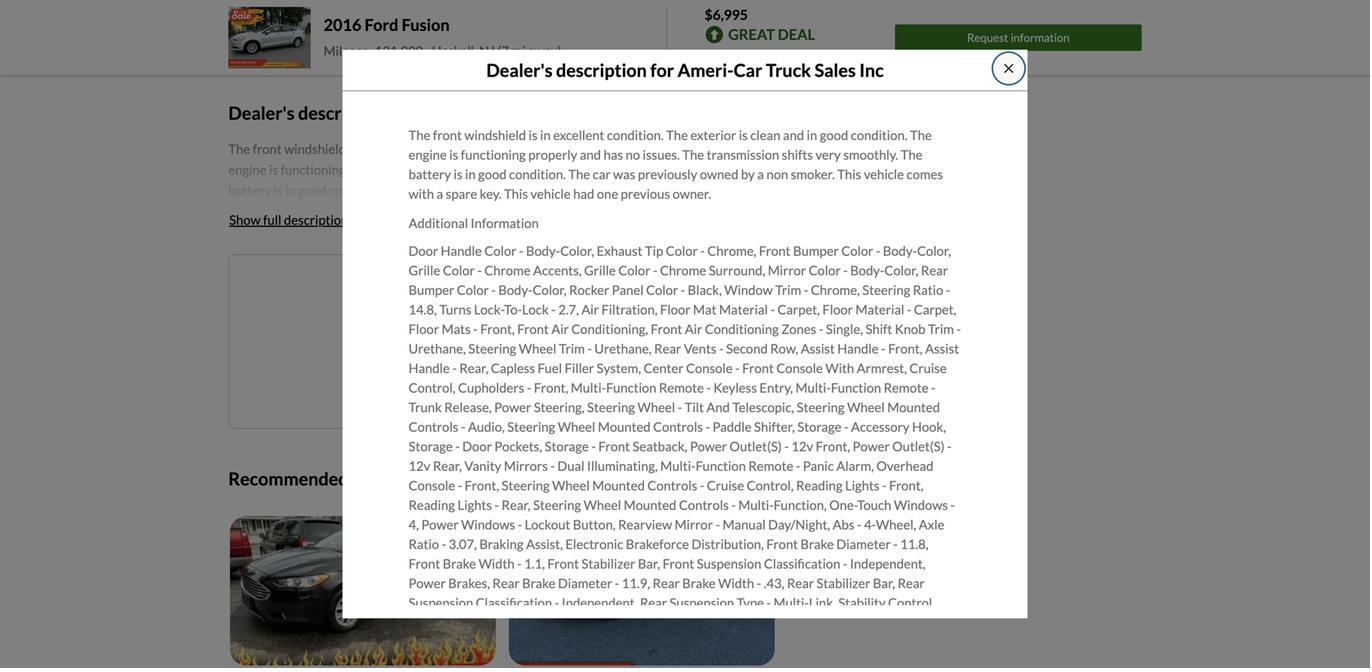 Task type: describe. For each thing, give the bounding box(es) containing it.
body- up to- on the left of the page
[[499, 282, 533, 298]]

0 horizontal spatial function
[[606, 380, 657, 396]]

0 horizontal spatial console
[[409, 478, 455, 494]]

0 vertical spatial classification
[[764, 556, 841, 572]]

electronic
[[566, 537, 624, 553]]

1 horizontal spatial function
[[696, 459, 746, 475]]

good up additional information
[[478, 167, 507, 182]]

front, down the knob
[[888, 341, 923, 357]]

1 horizontal spatial reading
[[796, 478, 843, 494]]

2016 ford fusion mileage: 121,900 · haskell, nj (7 mi away)
[[324, 15, 562, 59]]

very for the front windshield is in excellent condition.  the exterior is clean and in good condition.  the engine is functioning properly and has no issues.  the transmission shifts very smoothly.  the battery is in good condition.  the car was previously owned by a non smoker.  this vehicle comes with a spare key.  this vehicle had one previous owner. additional information
[[635, 162, 661, 178]]

body- up accents,
[[526, 243, 560, 259]]

black,
[[688, 282, 722, 298]]

1 vertical spatial mirror
[[675, 517, 713, 533]]

0 horizontal spatial storage
[[409, 439, 453, 455]]

2012 acura tl image
[[509, 517, 775, 666]]

mileage:
[[324, 43, 373, 59]]

for
[[650, 59, 674, 81]]

1 carpet, from the left
[[778, 302, 820, 318]]

1 urethane, from the left
[[409, 341, 466, 357]]

control, up trunk
[[409, 380, 456, 396]]

front, down vanity
[[465, 478, 499, 494]]

1 horizontal spatial air
[[582, 302, 599, 318]]

2 vertical spatial handle
[[409, 361, 450, 377]]

1 horizontal spatial this
[[564, 283, 586, 299]]

brake right disc,
[[758, 654, 792, 669]]

rear right '.43,'
[[787, 576, 814, 592]]

2 vertical spatial one
[[588, 283, 610, 299]]

good down the for
[[640, 141, 668, 157]]

11.8,
[[901, 537, 929, 553]]

great deal
[[728, 25, 815, 43]]

cupholders
[[458, 380, 524, 396]]

1 vertical spatial shock
[[663, 635, 698, 651]]

0 horizontal spatial trim
[[559, 341, 585, 357]]

$1,802
[[705, 49, 745, 65]]

1 vertical spatial bumper
[[409, 282, 454, 298]]

1 horizontal spatial 12v
[[792, 439, 813, 455]]

conditioning,
[[571, 322, 648, 337]]

with for the front windshield is in excellent condition.  the exterior is clean and in good condition.  the engine is functioning properly and has no issues.  the transmission shifts very smoothly.  the battery is in good condition.  the car was previously owned by a non smoker.  this vehicle comes with a spare key.  this vehicle had one previous owner. additional information
[[228, 204, 254, 220]]

by
[[350, 382, 361, 394]]

with for the front windshield is in excellent condition.  the exterior is clean and in good condition.  the engine is functioning properly and has no issues.  the transmission shifts very smoothly.  the battery is in good condition.  the car was previously owned by a non smoker.  this vehicle comes with a spare key.  this vehicle had one previous owner.
[[409, 186, 434, 202]]

surround,
[[709, 263, 765, 279]]

brakes,
[[448, 576, 490, 592]]

0 vertical spatial gas,
[[730, 615, 755, 631]]

1 vertical spatial stabilizer
[[817, 576, 871, 592]]

front, down the lock-
[[480, 322, 515, 337]]

scroll left image
[[711, 473, 718, 488]]

properly for the front windshield is in excellent condition.  the exterior is clean and in good condition.  the engine is functioning properly and has no issues.  the transmission shifts very smoothly.  the battery is in good condition.  the car was previously owned by a non smoker.  this vehicle comes with a spare key.  this vehicle had one previous owner. additional information
[[348, 162, 397, 178]]

2.7,
[[558, 302, 579, 318]]

rear down 11.8,
[[898, 576, 925, 592]]

power down paddle
[[690, 439, 727, 455]]

below
[[748, 49, 784, 65]]

1 horizontal spatial cruise
[[910, 361, 947, 377]]

4-
[[864, 517, 876, 533]]

2 horizontal spatial air
[[685, 322, 703, 337]]

1 vertical spatial classification
[[476, 596, 552, 612]]

0 horizontal spatial door
[[409, 243, 438, 259]]

owner. for the front windshield is in excellent condition.  the exterior is clean and in good condition.  the engine is functioning properly and has no issues.  the transmission shifts very smoothly.  the battery is in good condition.  the car was previously owned by a non smoker.  this vehicle comes with a spare key.  this vehicle had one previous owner.
[[673, 186, 711, 202]]

brake down control
[[564, 654, 597, 669]]

wheel up button,
[[584, 498, 621, 514]]

was for the front windshield is in excellent condition.  the exterior is clean and in good condition.  the engine is functioning properly and has no issues.  the transmission shifts very smoothly.  the battery is in good condition.  the car was previously owned by a non smoker.  this vehicle comes with a spare key.  this vehicle had one previous owner.
[[613, 167, 636, 182]]

0 horizontal spatial lights
[[458, 498, 492, 514]]

1 vertical spatial door
[[462, 439, 492, 455]]

button,
[[573, 517, 616, 533]]

1 outlet(s) from the left
[[730, 439, 782, 455]]

key. for the front windshield is in excellent condition.  the exterior is clean and in good condition.  the engine is functioning properly and has no issues.  the transmission shifts very smoothly.  the battery is in good condition.  the car was previously owned by a non smoker.  this vehicle comes with a spare key.  this vehicle had one previous owner. additional information
[[300, 204, 321, 220]]

notify
[[395, 283, 432, 299]]

1 vertical spatial gas,
[[737, 635, 761, 651]]

1 vertical spatial chrome,
[[811, 282, 860, 298]]

with
[[826, 361, 854, 377]]

1 grille from the left
[[409, 263, 440, 279]]

telescopic,
[[733, 400, 794, 416]]

privacy
[[518, 382, 550, 394]]

control, right the stability
[[888, 596, 935, 612]]

wheel down .
[[638, 400, 675, 416]]

me for notify
[[435, 283, 453, 299]]

nj
[[479, 43, 495, 59]]

agree
[[464, 382, 489, 394]]

1 vertical spatial handle
[[838, 341, 879, 357]]

0 vertical spatial shock
[[656, 615, 691, 631]]

previously for the front windshield is in excellent condition.  the exterior is clean and in good condition.  the engine is functioning properly and has no issues.  the transmission shifts very smoothly.  the battery is in good condition.  the car was previously owned by a non smoker.  this vehicle comes with a spare key.  this vehicle had one previous owner.
[[638, 167, 697, 182]]

market
[[786, 49, 827, 65]]

issues. for the front windshield is in excellent condition.  the exterior is clean and in good condition.  the engine is functioning properly and has no issues.  the transmission shifts very smoothly.  the battery is in good condition.  the car was previously owned by a non smoker.  this vehicle comes with a spare key.  this vehicle had one previous owner.
[[643, 147, 680, 163]]

rear up the knob
[[921, 263, 948, 279]]

by for the front windshield is in excellent condition.  the exterior is clean and in good condition.  the engine is functioning properly and has no issues.  the transmission shifts very smoothly.  the battery is in good condition.  the car was previously owned by a non smoker.  this vehicle comes with a spare key.  this vehicle had one previous owner.
[[741, 167, 755, 182]]

mounted down 'illuminating,'
[[592, 478, 645, 494]]

email me button
[[562, 327, 633, 363]]

accessory
[[851, 419, 910, 435]]

keyless
[[714, 380, 757, 396]]

wheel down steering,
[[558, 419, 595, 435]]

abs
[[833, 517, 855, 533]]

1 vertical spatial coil,
[[870, 635, 895, 651]]

additional inside the front windshield is in excellent condition.  the exterior is clean and in good condition.  the engine is functioning properly and has no issues.  the transmission shifts very smoothly.  the battery is in good condition.  the car was previously owned by a non smoker.  this vehicle comes with a spare key.  this vehicle had one previous owner. additional information
[[228, 225, 288, 240]]

shifter,
[[754, 419, 795, 435]]

steering up the pockets,
[[507, 419, 555, 435]]

from
[[352, 469, 391, 490]]

axle
[[919, 517, 945, 533]]

comes for the front windshield is in excellent condition.  the exterior is clean and in good condition.  the engine is functioning properly and has no issues.  the transmission shifts very smoothly.  the battery is in good condition.  the car was previously owned by a non smoker.  this vehicle comes with a spare key.  this vehicle had one previous owner.
[[907, 167, 943, 182]]

rear down '.43,'
[[764, 635, 791, 651]]

terms of use link
[[598, 382, 653, 394]]

1 vertical spatial bar,
[[873, 576, 895, 592]]

rocker
[[569, 282, 610, 298]]

body- up the knob
[[883, 243, 917, 259]]

had for the front windshield is in excellent condition.  the exterior is clean and in good condition.  the engine is functioning properly and has no issues.  the transmission shifts very smoothly.  the battery is in good condition.  the car was previously owned by a non smoker.  this vehicle comes with a spare key.  this vehicle had one previous owner.
[[573, 186, 595, 202]]

2 horizontal spatial floor
[[823, 302, 853, 318]]

description inside button
[[284, 212, 348, 228]]

1 vertical spatial of
[[626, 382, 634, 394]]

good down sales
[[820, 127, 849, 143]]

me,"
[[427, 382, 445, 394]]

0 horizontal spatial remote
[[659, 380, 704, 396]]

turns
[[439, 302, 472, 318]]

macpherson,
[[453, 654, 527, 669]]

reviews
[[279, 37, 323, 53]]

panel
[[612, 282, 644, 298]]

was for the front windshield is in excellent condition.  the exterior is clean and in good condition.  the engine is functioning properly and has no issues.  the transmission shifts very smoothly.  the battery is in good condition.  the car was previously owned by a non smoker.  this vehicle comes with a spare key.  this vehicle had one previous owner. additional information
[[433, 183, 455, 199]]

1 chrome from the left
[[485, 263, 531, 279]]

power down our
[[494, 400, 531, 416]]

mounted down terms of use link
[[598, 419, 651, 435]]

1 horizontal spatial mirror
[[768, 263, 806, 279]]

braking
[[479, 537, 524, 553]]

non for the front windshield is in excellent condition.  the exterior is clean and in good condition.  the engine is functioning properly and has no issues.  the transmission shifts very smoothly.  the battery is in good condition.  the car was previously owned by a non smoker.  this vehicle comes with a spare key.  this vehicle had one previous owner. additional information
[[586, 183, 608, 199]]

very for the front windshield is in excellent condition.  the exterior is clean and in good condition.  the engine is functioning properly and has no issues.  the transmission shifts very smoothly.  the battery is in good condition.  the car was previously owned by a non smoker.  this vehicle comes with a spare key.  this vehicle had one previous owner.
[[816, 147, 841, 163]]

mats
[[442, 322, 471, 337]]

1 vertical spatial diameter
[[558, 576, 612, 592]]

knob
[[895, 322, 926, 337]]

1 vertical spatial width
[[718, 576, 754, 592]]

1 horizontal spatial storage
[[545, 439, 589, 455]]

control, up function,
[[747, 478, 794, 494]]

steering down with
[[797, 400, 845, 416]]

owned for the front windshield is in excellent condition.  the exterior is clean and in good condition.  the engine is functioning properly and has no issues.  the transmission shifts very smoothly.  the battery is in good condition.  the car was previously owned by a non smoker.  this vehicle comes with a spare key.  this vehicle had one previous owner. additional information
[[520, 183, 558, 199]]

exterior for the front windshield is in excellent condition.  the exterior is clean and in good condition.  the engine is functioning properly and has no issues.  the transmission shifts very smoothly.  the battery is in good condition.  the car was previously owned by a non smoker.  this vehicle comes with a spare key.  this vehicle had one previous owner.
[[691, 127, 737, 143]]

truck
[[766, 59, 811, 81]]

0 horizontal spatial 12v
[[409, 459, 431, 475]]

steering up lockout
[[533, 498, 581, 514]]

close modal dealer's description for ameri-car truck sales inc image
[[1003, 62, 1016, 75]]

use
[[636, 382, 653, 394]]

suspension up disc,
[[670, 596, 734, 612]]

1 horizontal spatial remote
[[749, 459, 794, 475]]

panic
[[803, 459, 834, 475]]

0 horizontal spatial air
[[552, 322, 569, 337]]

rear right disc,
[[729, 654, 756, 669]]

0 vertical spatial independent,
[[850, 556, 926, 572]]

manual
[[723, 517, 766, 533]]

0 vertical spatial spring
[[791, 615, 828, 631]]

1 horizontal spatial floor
[[660, 302, 691, 318]]

functioning for the front windshield is in excellent condition.  the exterior is clean and in good condition.  the engine is functioning properly and has no issues.  the transmission shifts very smoothly.  the battery is in good condition.  the car was previously owned by a non smoker.  this vehicle comes with a spare key.  this vehicle had one previous owner. additional information
[[281, 162, 346, 178]]

ford
[[365, 15, 399, 35]]

second
[[726, 341, 768, 357]]

brake down distribution,
[[682, 576, 716, 592]]

.43,
[[764, 576, 785, 592]]

0 horizontal spatial of
[[455, 283, 467, 299]]

controls down scroll left icon at the right of page
[[679, 498, 729, 514]]

0 vertical spatial stabilizer
[[582, 556, 636, 572]]

entry,
[[760, 380, 793, 396]]

alarm,
[[837, 459, 874, 475]]

issues. for the front windshield is in excellent condition.  the exterior is clean and in good condition.  the engine is functioning properly and has no issues.  the transmission shifts very smoothly.  the battery is in good condition.  the car was previously owned by a non smoker.  this vehicle comes with a spare key.  this vehicle had one previous owner. additional information
[[463, 162, 500, 178]]

the front windshield is in excellent condition.  the exterior is clean and in good condition.  the engine is functioning properly and has no issues.  the transmission shifts very smoothly.  the battery is in good condition.  the car was previously owned by a non smoker.  this vehicle comes with a spare key.  this vehicle had one previous owner. additional information
[[228, 141, 763, 240]]

audio,
[[468, 419, 505, 435]]

1 vertical spatial rear,
[[433, 459, 462, 475]]

1 horizontal spatial ratio
[[913, 282, 944, 298]]

0 vertical spatial bumper
[[793, 243, 839, 259]]

comes for the front windshield is in excellent condition.  the exterior is clean and in good condition.  the engine is functioning properly and has no issues.  the transmission shifts very smoothly.  the battery is in good condition.  the car was previously owned by a non smoker.  this vehicle comes with a spare key.  this vehicle had one previous owner. additional information
[[726, 183, 763, 199]]

previous for the front windshield is in excellent condition.  the exterior is clean and in good condition.  the engine is functioning properly and has no issues.  the transmission shifts very smoothly.  the battery is in good condition.  the car was previously owned by a non smoker.  this vehicle comes with a spare key.  this vehicle had one previous owner. additional information
[[441, 204, 490, 220]]

2 horizontal spatial trim
[[928, 322, 954, 337]]

2 carpet, from the left
[[914, 302, 957, 318]]

steering up "capless"
[[468, 341, 516, 357]]

multi- down with
[[796, 380, 831, 396]]

window
[[725, 282, 773, 298]]

struts
[[409, 654, 444, 669]]

request information
[[967, 31, 1070, 45]]

1 horizontal spatial trim
[[775, 282, 801, 298]]

lock
[[522, 302, 549, 318]]

fuel
[[538, 361, 562, 377]]

rear up center
[[654, 341, 681, 357]]

control, left hill
[[458, 615, 505, 631]]

steering down terms
[[587, 400, 635, 416]]

vanity
[[465, 459, 501, 475]]

no for the front windshield is in excellent condition.  the exterior is clean and in good condition.  the engine is functioning properly and has no issues.  the transmission shifts very smoothly.  the battery is in good condition.  the car was previously owned by a non smoker.  this vehicle comes with a spare key.  this vehicle had one previous owner.
[[626, 147, 640, 163]]

to
[[491, 382, 500, 394]]

power right 4,
[[422, 517, 459, 533]]

policy
[[552, 382, 578, 394]]

multi- up manual at the bottom right of page
[[739, 498, 774, 514]]

rear right brakes,
[[493, 576, 520, 592]]

new
[[470, 283, 494, 299]]

fusion
[[402, 15, 450, 35]]

steering down the mirrors
[[502, 478, 550, 494]]

0 vertical spatial width
[[479, 556, 515, 572]]

controls down "seatback,"
[[648, 478, 697, 494]]

121,900
[[375, 43, 423, 59]]

4,
[[409, 517, 419, 533]]

rear up ventilated
[[634, 635, 661, 651]]

multi- down "seatback,"
[[660, 459, 696, 475]]

1 vertical spatial windows
[[461, 517, 515, 533]]

mat
[[693, 302, 717, 318]]

3.07,
[[449, 537, 477, 553]]

stability
[[839, 596, 886, 612]]

email
[[572, 337, 603, 353]]

0 vertical spatial lights
[[845, 478, 880, 494]]

battery for the front windshield is in excellent condition.  the exterior is clean and in good condition.  the engine is functioning properly and has no issues.  the transmission shifts very smoothly.  the battery is in good condition.  the car was previously owned by a non smoker.  this vehicle comes with a spare key.  this vehicle had one previous owner. additional information
[[228, 183, 271, 199]]

power up the traction at the left of page
[[409, 576, 446, 592]]

control, up "arms,"
[[573, 615, 620, 631]]

full
[[263, 212, 282, 228]]

2 outlet(s) from the left
[[893, 439, 945, 455]]

suspension down the traction at the left of page
[[409, 635, 473, 651]]

suspension down distribution,
[[697, 556, 762, 572]]

$6,995
[[705, 6, 748, 23]]

front, down overhead
[[889, 478, 924, 494]]

wheel up fuel
[[519, 341, 557, 357]]

1 vertical spatial spring
[[794, 635, 830, 651]]

front, up panic
[[816, 439, 850, 455]]

controls down trunk
[[409, 419, 459, 435]]

2 horizontal spatial function
[[831, 380, 881, 396]]

center
[[644, 361, 684, 377]]

key. for the front windshield is in excellent condition.  the exterior is clean and in good condition.  the engine is functioning properly and has no issues.  the transmission shifts very smoothly.  the battery is in good condition.  the car was previously owned by a non smoker.  this vehicle comes with a spare key.  this vehicle had one previous owner.
[[480, 186, 502, 202]]

dealer
[[428, 469, 479, 490]]

multi- down '.43,'
[[774, 596, 809, 612]]

mounted up rearview
[[624, 498, 677, 514]]

lockout
[[525, 517, 571, 533]]

mirrors
[[504, 459, 548, 475]]

control
[[551, 635, 595, 651]]

1 vertical spatial independent,
[[562, 596, 638, 612]]

clicking
[[363, 382, 396, 394]]

mounted up hook,
[[887, 400, 940, 416]]

one for the front windshield is in excellent condition.  the exterior is clean and in good condition.  the engine is functioning properly and has no issues.  the transmission shifts very smoothly.  the battery is in good condition.  the car was previously owned by a non smoker.  this vehicle comes with a spare key.  this vehicle had one previous owner. additional information
[[417, 204, 438, 220]]

0 vertical spatial diameter
[[837, 537, 891, 553]]

show for show full description
[[229, 212, 261, 228]]

wheel,
[[876, 517, 917, 533]]

engine for the front windshield is in excellent condition.  the exterior is clean and in good condition.  the engine is functioning properly and has no issues.  the transmission shifts very smoothly.  the battery is in good condition.  the car was previously owned by a non smoker.  this vehicle comes with a spare key.  this vehicle had one previous owner.
[[409, 147, 447, 163]]

11.9,
[[622, 576, 650, 592]]

properly for the front windshield is in excellent condition.  the exterior is clean and in good condition.  the engine is functioning properly and has no issues.  the transmission shifts very smoothly.  the battery is in good condition.  the car was previously owned by a non smoker.  this vehicle comes with a spare key.  this vehicle had one previous owner.
[[528, 147, 577, 163]]

by clicking "email me," you agree to our privacy policy and terms of use .
[[350, 382, 655, 394]]



Task type: locate. For each thing, give the bounding box(es) containing it.
0 vertical spatial door
[[409, 243, 438, 259]]

dealer's down all
[[228, 102, 295, 124]]

excellent inside the front windshield is in excellent condition.  the exterior is clean and in good condition.  the engine is functioning properly and has no issues.  the transmission shifts very smoothly.  the battery is in good condition.  the car was previously owned by a non smoker.  this vehicle comes with a spare key.  this vehicle had one previous owner.
[[553, 127, 605, 143]]

spare
[[446, 186, 477, 202], [266, 204, 297, 220]]

owner.
[[673, 186, 711, 202], [492, 204, 531, 220]]

one up exhaust
[[597, 186, 618, 202]]

by inside the front windshield is in excellent condition.  the exterior is clean and in good condition.  the engine is functioning properly and has no issues.  the transmission shifts very smoothly.  the battery is in good condition.  the car was previously owned by a non smoker.  this vehicle comes with a spare key.  this vehicle had one previous owner. additional information
[[561, 183, 575, 199]]

2 show from the top
[[229, 212, 261, 228]]

properly inside the front windshield is in excellent condition.  the exterior is clean and in good condition.  the engine is functioning properly and has no issues.  the transmission shifts very smoothly.  the battery is in good condition.  the car was previously owned by a non smoker.  this vehicle comes with a spare key.  this vehicle had one previous owner. additional information
[[348, 162, 397, 178]]

star image
[[228, 4, 243, 17]]

1 horizontal spatial key.
[[480, 186, 502, 202]]

smoker.
[[791, 167, 835, 182], [611, 183, 655, 199]]

1 vertical spatial ratio
[[409, 537, 439, 553]]

handle down the single, at right
[[838, 341, 879, 357]]

car
[[734, 59, 763, 81]]

2 assist from the left
[[925, 341, 959, 357]]

dealer's for dealer's description
[[228, 102, 295, 124]]

key.
[[480, 186, 502, 202], [300, 204, 321, 220]]

0 vertical spatial chrome,
[[708, 243, 757, 259]]

non inside the front windshield is in excellent condition.  the exterior is clean and in good condition.  the engine is functioning properly and has no issues.  the transmission shifts very smoothly.  the battery is in good condition.  the car was previously owned by a non smoker.  this vehicle comes with a spare key.  this vehicle had one previous owner. additional information
[[586, 183, 608, 199]]

handle down additional information
[[441, 243, 482, 259]]

floor down 14.8, in the left of the page
[[409, 322, 439, 337]]

0 horizontal spatial additional
[[228, 225, 288, 240]]

smoothly. for the front windshield is in excellent condition.  the exterior is clean and in good condition.  the engine is functioning properly and has no issues.  the transmission shifts very smoothly.  the battery is in good condition.  the car was previously owned by a non smoker.  this vehicle comes with a spare key.  this vehicle had one previous owner. additional information
[[663, 162, 718, 178]]

issues. inside the front windshield is in excellent condition.  the exterior is clean and in good condition.  the engine is functioning properly and has no issues.  the transmission shifts very smoothly.  the battery is in good condition.  the car was previously owned by a non smoker.  this vehicle comes with a spare key.  this vehicle had one previous owner. additional information
[[463, 162, 500, 178]]

non for the front windshield is in excellent condition.  the exterior is clean and in good condition.  the engine is functioning properly and has no issues.  the transmission shifts very smoothly.  the battery is in good condition.  the car was previously owned by a non smoker.  this vehicle comes with a spare key.  this vehicle had one previous owner.
[[767, 167, 788, 182]]

suspension up the traction at the left of page
[[409, 596, 473, 612]]

comes inside the front windshield is in excellent condition.  the exterior is clean and in good condition.  the engine is functioning properly and has no issues.  the transmission shifts very smoothly.  the battery is in good condition.  the car was previously owned by a non smoker.  this vehicle comes with a spare key.  this vehicle had one previous owner.
[[907, 167, 943, 182]]

was up additional information
[[433, 183, 455, 199]]

independent,
[[850, 556, 926, 572], [562, 596, 638, 612]]

width down the 'braking'
[[479, 556, 515, 572]]

front inside the front windshield is in excellent condition.  the exterior is clean and in good condition.  the engine is functioning properly and has no issues.  the transmission shifts very smoothly.  the battery is in good condition.  the car was previously owned by a non smoker.  this vehicle comes with a spare key.  this vehicle had one previous owner. additional information
[[253, 141, 282, 157]]

distribution,
[[692, 537, 764, 553]]

power
[[494, 400, 531, 416], [690, 439, 727, 455], [853, 439, 890, 455], [422, 517, 459, 533], [409, 576, 446, 592]]

car for the front windshield is in excellent condition.  the exterior is clean and in good condition.  the engine is functioning properly and has no issues.  the transmission shifts very smoothly.  the battery is in good condition.  the car was previously owned by a non smoker.  this vehicle comes with a spare key.  this vehicle had one previous owner. additional information
[[413, 183, 431, 199]]

0 horizontal spatial smoker.
[[611, 183, 655, 199]]

and
[[783, 127, 804, 143], [603, 141, 624, 157], [580, 147, 601, 163], [400, 162, 421, 178], [580, 382, 596, 394]]

of up the turns
[[455, 283, 467, 299]]

1 horizontal spatial urethane,
[[595, 341, 652, 357]]

description for dealer's description
[[298, 102, 389, 124]]

had inside the front windshield is in excellent condition.  the exterior is clean and in good condition.  the engine is functioning properly and has no issues.  the transmission shifts very smoothly.  the battery is in good condition.  the car was previously owned by a non smoker.  this vehicle comes with a spare key.  this vehicle had one previous owner. additional information
[[393, 204, 414, 220]]

me for email
[[606, 337, 623, 353]]

2 horizontal spatial remote
[[884, 380, 929, 396]]

me up the turns
[[435, 283, 453, 299]]

0 horizontal spatial chrome,
[[708, 243, 757, 259]]

urethane, down mats
[[409, 341, 466, 357]]

row,
[[770, 341, 798, 357]]

armrest,
[[857, 361, 907, 377]]

smoker. inside the front windshield is in excellent condition.  the exterior is clean and in good condition.  the engine is functioning properly and has no issues.  the transmission shifts very smoothly.  the battery is in good condition.  the car was previously owned by a non smoker.  this vehicle comes with a spare key.  this vehicle had one previous owner.
[[791, 167, 835, 182]]

exterior inside the front windshield is in excellent condition.  the exterior is clean and in good condition.  the engine is functioning properly and has no issues.  the transmission shifts very smoothly.  the battery is in good condition.  the car was previously owned by a non smoker.  this vehicle comes with a spare key.  this vehicle had one previous owner. additional information
[[510, 141, 556, 157]]

0 vertical spatial mirror
[[768, 263, 806, 279]]

good up show full description
[[298, 183, 326, 199]]

1 vertical spatial reading
[[409, 498, 455, 514]]

handle
[[441, 243, 482, 259], [838, 341, 879, 357], [409, 361, 450, 377]]

traction
[[409, 615, 456, 631]]

2 vertical spatial description
[[284, 212, 348, 228]]

previous inside the front windshield is in excellent condition.  the exterior is clean and in good condition.  the engine is functioning properly and has no issues.  the transmission shifts very smoothly.  the battery is in good condition.  the car was previously owned by a non smoker.  this vehicle comes with a spare key.  this vehicle had one previous owner.
[[621, 186, 670, 202]]

1 horizontal spatial grille
[[584, 263, 616, 279]]

smoothly. for the front windshield is in excellent condition.  the exterior is clean and in good condition.  the engine is functioning properly and has no issues.  the transmission shifts very smoothly.  the battery is in good condition.  the car was previously owned by a non smoker.  this vehicle comes with a spare key.  this vehicle had one previous owner.
[[844, 147, 898, 163]]

0 horizontal spatial has
[[423, 162, 443, 178]]

touch
[[857, 498, 892, 514]]

this right from
[[394, 469, 424, 490]]

mi
[[512, 43, 526, 59]]

brake down '3.07,'
[[443, 556, 476, 572]]

with inside the front windshield is in excellent condition.  the exterior is clean and in good condition.  the engine is functioning properly and has no issues.  the transmission shifts very smoothly.  the battery is in good condition.  the car was previously owned by a non smoker.  this vehicle comes with a spare key.  this vehicle had one previous owner. additional information
[[228, 204, 254, 220]]

(17 reviews)
[[288, 4, 358, 19]]

car inside the front windshield is in excellent condition.  the exterior is clean and in good condition.  the engine is functioning properly and has no issues.  the transmission shifts very smoothly.  the battery is in good condition.  the car was previously owned by a non smoker.  this vehicle comes with a spare key.  this vehicle had one previous owner.
[[593, 167, 611, 182]]

2019 ford fusion image
[[230, 517, 496, 666]]

had up notify at left top
[[393, 204, 414, 220]]

transmission for the front windshield is in excellent condition.  the exterior is clean and in good condition.  the engine is functioning properly and has no issues.  the transmission shifts very smoothly.  the battery is in good condition.  the car was previously owned by a non smoker.  this vehicle comes with a spare key.  this vehicle had one previous owner. additional information
[[527, 162, 599, 178]]

link,
[[809, 596, 836, 612]]

1 assist from the left
[[801, 341, 835, 357]]

1 horizontal spatial was
[[613, 167, 636, 182]]

1 horizontal spatial console
[[686, 361, 733, 377]]

spare inside the front windshield is in excellent condition.  the exterior is clean and in good condition.  the engine is functioning properly and has no issues.  the transmission shifts very smoothly.  the battery is in good condition.  the car was previously owned by a non smoker.  this vehicle comes with a spare key.  this vehicle had one previous owner. additional information
[[266, 204, 297, 220]]

privacy policy link
[[518, 382, 578, 394]]

12v right from
[[409, 459, 431, 475]]

assist down zones
[[801, 341, 835, 357]]

1 horizontal spatial me
[[606, 337, 623, 353]]

trim right window
[[775, 282, 801, 298]]

trim
[[775, 282, 801, 298], [928, 322, 954, 337], [559, 341, 585, 357]]

previously for the front windshield is in excellent condition.  the exterior is clean and in good condition.  the engine is functioning properly and has no issues.  the transmission shifts very smoothly.  the battery is in good condition.  the car was previously owned by a non smoker.  this vehicle comes with a spare key.  this vehicle had one previous owner. additional information
[[458, 183, 517, 199]]

excellent for the front windshield is in excellent condition.  the exterior is clean and in good condition.  the engine is functioning properly and has no issues.  the transmission shifts very smoothly.  the battery is in good condition.  the car was previously owned by a non smoker.  this vehicle comes with a spare key.  this vehicle had one previous owner. additional information
[[373, 141, 424, 157]]

owner. for the front windshield is in excellent condition.  the exterior is clean and in good condition.  the engine is functioning properly and has no issues.  the transmission shifts very smoothly.  the battery is in good condition.  the car was previously owned by a non smoker.  this vehicle comes with a spare key.  this vehicle had one previous owner. additional information
[[492, 204, 531, 220]]

2016
[[324, 15, 362, 35]]

overhead
[[877, 459, 934, 475]]

chrome, up the single, at right
[[811, 282, 860, 298]]

1 vertical spatial cruise
[[707, 478, 744, 494]]

0 vertical spatial handle
[[441, 243, 482, 259]]

multi-
[[571, 380, 606, 396], [796, 380, 831, 396], [660, 459, 696, 475], [739, 498, 774, 514], [774, 596, 809, 612]]

body- up shift
[[850, 263, 885, 279]]

description
[[556, 59, 647, 81], [298, 102, 389, 124], [284, 212, 348, 228]]

hook,
[[912, 419, 946, 435]]

additional information
[[409, 216, 539, 231]]

front, down fuel
[[534, 380, 568, 396]]

1 vertical spatial this
[[394, 469, 424, 490]]

-
[[519, 243, 524, 259], [701, 243, 705, 259], [876, 243, 881, 259], [477, 263, 482, 279], [653, 263, 658, 279], [843, 263, 848, 279], [491, 282, 496, 298], [681, 282, 685, 298], [804, 282, 809, 298], [946, 282, 951, 298], [551, 302, 556, 318], [771, 302, 775, 318], [907, 302, 912, 318], [473, 322, 478, 337], [819, 322, 824, 337], [957, 322, 961, 337], [588, 341, 592, 357], [719, 341, 724, 357], [881, 341, 886, 357], [452, 361, 457, 377], [735, 361, 740, 377], [527, 380, 532, 396], [707, 380, 711, 396], [931, 380, 936, 396], [678, 400, 682, 416], [461, 419, 466, 435], [706, 419, 710, 435], [844, 419, 849, 435], [455, 439, 460, 455], [591, 439, 596, 455], [785, 439, 789, 455], [947, 439, 952, 455], [551, 459, 555, 475], [796, 459, 801, 475], [458, 478, 462, 494], [700, 478, 705, 494], [882, 478, 887, 494], [495, 498, 499, 514], [732, 498, 736, 514], [951, 498, 955, 514], [518, 517, 522, 533], [716, 517, 720, 533], [857, 517, 862, 533], [442, 537, 446, 553], [893, 537, 898, 553], [517, 556, 522, 572], [843, 556, 848, 572], [615, 576, 620, 592], [757, 576, 761, 592], [555, 596, 559, 612], [767, 596, 771, 612], [723, 615, 727, 631], [860, 615, 865, 631], [506, 635, 510, 651], [730, 635, 734, 651], [863, 635, 867, 651], [446, 654, 451, 669], [630, 654, 634, 669]]

0 vertical spatial with
[[409, 186, 434, 202]]

engine inside the front windshield is in excellent condition.  the exterior is clean and in good condition.  the engine is functioning properly and has no issues.  the transmission shifts very smoothly.  the battery is in good condition.  the car was previously owned by a non smoker.  this vehicle comes with a spare key.  this vehicle had one previous owner. additional information
[[228, 162, 267, 178]]

1 vertical spatial owned
[[520, 183, 558, 199]]

release,
[[444, 400, 492, 416]]

exhaust
[[597, 243, 643, 259]]

1 horizontal spatial issues.
[[643, 147, 680, 163]]

transmission for the front windshield is in excellent condition.  the exterior is clean and in good condition.  the engine is functioning properly and has no issues.  the transmission shifts very smoothly.  the battery is in good condition.  the car was previously owned by a non smoker.  this vehicle comes with a spare key.  this vehicle had one previous owner.
[[707, 147, 779, 163]]

very inside the front windshield is in excellent condition.  the exterior is clean and in good condition.  the engine is functioning properly and has no issues.  the transmission shifts very smoothly.  the battery is in good condition.  the car was previously owned by a non smoker.  this vehicle comes with a spare key.  this vehicle had one previous owner. additional information
[[635, 162, 661, 178]]

windows up the axle
[[894, 498, 948, 514]]

excellent for the front windshield is in excellent condition.  the exterior is clean and in good condition.  the engine is functioning properly and has no issues.  the transmission shifts very smoothly.  the battery is in good condition.  the car was previously owned by a non smoker.  this vehicle comes with a spare key.  this vehicle had one previous owner.
[[553, 127, 605, 143]]

1 vertical spatial previous
[[441, 204, 490, 220]]

information right full
[[290, 225, 359, 240]]

0 horizontal spatial assist
[[801, 341, 835, 357]]

clean for the front windshield is in excellent condition.  the exterior is clean and in good condition.  the engine is functioning properly and has no issues.  the transmission shifts very smoothly.  the battery is in good condition.  the car was previously owned by a non smoker.  this vehicle comes with a spare key.  this vehicle had one previous owner.
[[751, 127, 781, 143]]

this
[[564, 283, 586, 299], [394, 469, 424, 490]]

no for the front windshield is in excellent condition.  the exterior is clean and in good condition.  the engine is functioning properly and has no issues.  the transmission shifts very smoothly.  the battery is in good condition.  the car was previously owned by a non smoker.  this vehicle comes with a spare key.  this vehicle had one previous owner. additional information
[[445, 162, 460, 178]]

key. inside the front windshield is in excellent condition.  the exterior is clean and in good condition.  the engine is functioning properly and has no issues.  the transmission shifts very smoothly.  the battery is in good condition.  the car was previously owned by a non smoker.  this vehicle comes with a spare key.  this vehicle had one previous owner. additional information
[[300, 204, 321, 220]]

0 horizontal spatial independent,
[[562, 596, 638, 612]]

carpet, up the knob
[[914, 302, 957, 318]]

1 show from the top
[[229, 37, 261, 53]]

windows
[[894, 498, 948, 514], [461, 517, 515, 533]]

bar, up the stability
[[873, 576, 895, 592]]

vents
[[684, 341, 717, 357]]

gas,
[[730, 615, 755, 631], [737, 635, 761, 651]]

brakeforce
[[626, 537, 689, 553]]

clean inside the front windshield is in excellent condition.  the exterior is clean and in good condition.  the engine is functioning properly and has no issues.  the transmission shifts very smoothly.  the battery is in good condition.  the car was previously owned by a non smoker.  this vehicle comes with a spare key.  this vehicle had one previous owner.
[[751, 127, 781, 143]]

urethane, up system,
[[595, 341, 652, 357]]

with up additional information
[[409, 186, 434, 202]]

function down paddle
[[696, 459, 746, 475]]

front inside the front windshield is in excellent condition.  the exterior is clean and in good condition.  the engine is functioning properly and has no issues.  the transmission shifts very smoothly.  the battery is in good condition.  the car was previously owned by a non smoker.  this vehicle comes with a spare key.  this vehicle had one previous owner.
[[433, 127, 462, 143]]

shifts inside the front windshield is in excellent condition.  the exterior is clean and in good condition.  the engine is functioning properly and has no issues.  the transmission shifts very smoothly.  the battery is in good condition.  the car was previously owned by a non smoker.  this vehicle comes with a spare key.  this vehicle had one previous owner. additional information
[[602, 162, 633, 178]]

additional
[[409, 216, 468, 231], [228, 225, 288, 240]]

outlet(s) down the shifter,
[[730, 439, 782, 455]]

owner. inside the front windshield is in excellent condition.  the exterior is clean and in good condition.  the engine is functioning properly and has no issues.  the transmission shifts very smoothly.  the battery is in good condition.  the car was previously owned by a non smoker.  this vehicle comes with a spare key.  this vehicle had one previous owner. additional information
[[492, 204, 531, 220]]

shifts for the front windshield is in excellent condition.  the exterior is clean and in good condition.  the engine is functioning properly and has no issues.  the transmission shifts very smoothly.  the battery is in good condition.  the car was previously owned by a non smoker.  this vehicle comes with a spare key.  this vehicle had one previous owner.
[[782, 147, 813, 163]]

1 horizontal spatial spare
[[446, 186, 477, 202]]

1 horizontal spatial diameter
[[837, 537, 891, 553]]

spare for the front windshield is in excellent condition.  the exterior is clean and in good condition.  the engine is functioning properly and has no issues.  the transmission shifts very smoothly.  the battery is in good condition.  the car was previously owned by a non smoker.  this vehicle comes with a spare key.  this vehicle had one previous owner.
[[446, 186, 477, 202]]

functioning inside the front windshield is in excellent condition.  the exterior is clean and in good condition.  the engine is functioning properly and has no issues.  the transmission shifts very smoothly.  the battery is in good condition.  the car was previously owned by a non smoker.  this vehicle comes with a spare key.  this vehicle had one previous owner. additional information
[[281, 162, 346, 178]]

car inside the front windshield is in excellent condition.  the exterior is clean and in good condition.  the engine is functioning properly and has no issues.  the transmission shifts very smoothly.  the battery is in good condition.  the car was previously owned by a non smoker.  this vehicle comes with a spare key.  this vehicle had one previous owner. additional information
[[413, 183, 431, 199]]

previous up 'tip'
[[621, 186, 670, 202]]

1 horizontal spatial clean
[[751, 127, 781, 143]]

dealer's description for ameri-car truck sales inc dialog
[[343, 50, 1028, 669]]

scroll right image
[[760, 473, 767, 488]]

additional inside dealer's description for ameri-car truck sales inc dialog
[[409, 216, 468, 231]]

0 vertical spatial windows
[[894, 498, 948, 514]]

1 material from the left
[[719, 302, 768, 318]]

one inside the front windshield is in excellent condition.  the exterior is clean and in good condition.  the engine is functioning properly and has no issues.  the transmission shifts very smoothly.  the battery is in good condition.  the car was previously owned by a non smoker.  this vehicle comes with a spare key.  this vehicle had one previous owner.
[[597, 186, 618, 202]]

0 vertical spatial show
[[229, 37, 261, 53]]

classification up '.43,'
[[764, 556, 841, 572]]

shifts for the front windshield is in excellent condition.  the exterior is clean and in good condition.  the engine is functioning properly and has no issues.  the transmission shifts very smoothly.  the battery is in good condition.  the car was previously owned by a non smoker.  this vehicle comes with a spare key.  this vehicle had one previous owner. additional information
[[602, 162, 633, 178]]

remote up tilt
[[659, 380, 704, 396]]

spare for the front windshield is in excellent condition.  the exterior is clean and in good condition.  the engine is functioning properly and has no issues.  the transmission shifts very smoothly.  the battery is in good condition.  the car was previously owned by a non smoker.  this vehicle comes with a spare key.  this vehicle had one previous owner. additional information
[[266, 204, 297, 220]]

smoker. for the front windshield is in excellent condition.  the exterior is clean and in good condition.  the engine is functioning properly and has no issues.  the transmission shifts very smoothly.  the battery is in good condition.  the car was previously owned by a non smoker.  this vehicle comes with a spare key.  this vehicle had one previous owner.
[[791, 167, 835, 182]]

had for the front windshield is in excellent condition.  the exterior is clean and in good condition.  the engine is functioning properly and has no issues.  the transmission shifts very smoothly.  the battery is in good condition.  the car was previously owned by a non smoker.  this vehicle comes with a spare key.  this vehicle had one previous owner. additional information
[[393, 204, 414, 220]]

2 urethane, from the left
[[595, 341, 652, 357]]

0 vertical spatial of
[[455, 283, 467, 299]]

0 horizontal spatial outlet(s)
[[730, 439, 782, 455]]

power down the accessory
[[853, 439, 890, 455]]

me up system,
[[606, 337, 623, 353]]

key. up additional information
[[480, 186, 502, 202]]

1 horizontal spatial very
[[816, 147, 841, 163]]

transmission inside the front windshield is in excellent condition.  the exterior is clean and in good condition.  the engine is functioning properly and has no issues.  the transmission shifts very smoothly.  the battery is in good condition.  the car was previously owned by a non smoker.  this vehicle comes with a spare key.  this vehicle had one previous owner. additional information
[[527, 162, 599, 178]]

independent, down 11.9,
[[562, 596, 638, 612]]

0 horizontal spatial battery
[[228, 183, 271, 199]]

description inside dialog
[[556, 59, 647, 81]]

clean inside the front windshield is in excellent condition.  the exterior is clean and in good condition.  the engine is functioning properly and has no issues.  the transmission shifts very smoothly.  the battery is in good condition.  the car was previously owned by a non smoker.  this vehicle comes with a spare key.  this vehicle had one previous owner. additional information
[[570, 141, 600, 157]]

rear, left vanity
[[433, 459, 462, 475]]

one left panel
[[588, 283, 610, 299]]

controls down tilt
[[653, 419, 703, 435]]

dealer's inside dialog
[[486, 59, 553, 81]]

battery inside the front windshield is in excellent condition.  the exterior is clean and in good condition.  the engine is functioning properly and has no issues.  the transmission shifts very smoothly.  the battery is in good condition.  the car was previously owned by a non smoker.  this vehicle comes with a spare key.  this vehicle had one previous owner.
[[409, 167, 451, 182]]

material up conditioning
[[719, 302, 768, 318]]

with
[[409, 186, 434, 202], [228, 204, 254, 220]]

1 horizontal spatial door
[[462, 439, 492, 455]]

by inside the front windshield is in excellent condition.  the exterior is clean and in good condition.  the engine is functioning properly and has no issues.  the transmission shifts very smoothly.  the battery is in good condition.  the car was previously owned by a non smoker.  this vehicle comes with a spare key.  this vehicle had one previous owner.
[[741, 167, 755, 182]]

rear right 11.9,
[[653, 576, 680, 592]]

floor left mat
[[660, 302, 691, 318]]

me inside "button"
[[606, 337, 623, 353]]

shifts inside the front windshield is in excellent condition.  the exterior is clean and in good condition.  the engine is functioning properly and has no issues.  the transmission shifts very smoothly.  the battery is in good condition.  the car was previously owned by a non smoker.  this vehicle comes with a spare key.  this vehicle had one previous owner.
[[782, 147, 813, 163]]

reading down panic
[[796, 478, 843, 494]]

owned for the front windshield is in excellent condition.  the exterior is clean and in good condition.  the engine is functioning properly and has no issues.  the transmission shifts very smoothly.  the battery is in good condition.  the car was previously owned by a non smoker.  this vehicle comes with a spare key.  this vehicle had one previous owner.
[[700, 167, 739, 182]]

rear, up lockout
[[502, 498, 531, 514]]

console down vents
[[686, 361, 733, 377]]

cruise down the knob
[[910, 361, 947, 377]]

1 vertical spatial smoker.
[[611, 183, 655, 199]]

wheel down dual
[[552, 478, 590, 494]]

lower
[[513, 635, 549, 651]]

functioning for the front windshield is in excellent condition.  the exterior is clean and in good condition.  the engine is functioning properly and has no issues.  the transmission shifts very smoothly.  the battery is in good condition.  the car was previously owned by a non smoker.  this vehicle comes with a spare key.  this vehicle had one previous owner.
[[461, 147, 526, 163]]

rear down 11.9,
[[640, 596, 667, 612]]

smoker. for the front windshield is in excellent condition.  the exterior is clean and in good condition.  the engine is functioning properly and has no issues.  the transmission shifts very smoothly.  the battery is in good condition.  the car was previously owned by a non smoker.  this vehicle comes with a spare key.  this vehicle had one previous owner. additional information
[[611, 183, 655, 199]]

was up exhaust
[[613, 167, 636, 182]]

previous for the front windshield is in excellent condition.  the exterior is clean and in good condition.  the engine is functioning properly and has no issues.  the transmission shifts very smoothly.  the battery is in good condition.  the car was previously owned by a non smoker.  this vehicle comes with a spare key.  this vehicle had one previous owner.
[[621, 186, 670, 202]]

exterior for the front windshield is in excellent condition.  the exterior is clean and in good condition.  the engine is functioning properly and has no issues.  the transmission shifts very smoothly.  the battery is in good condition.  the car was previously owned by a non smoker.  this vehicle comes with a spare key.  this vehicle had one previous owner. additional information
[[510, 141, 556, 157]]

1 vertical spatial previously
[[458, 183, 517, 199]]

had inside the front windshield is in excellent condition.  the exterior is clean and in good condition.  the engine is functioning properly and has no issues.  the transmission shifts very smoothly.  the battery is in good condition.  the car was previously owned by a non smoker.  this vehicle comes with a spare key.  this vehicle had one previous owner.
[[573, 186, 595, 202]]

steering up shift
[[863, 282, 911, 298]]

no
[[626, 147, 640, 163], [445, 162, 460, 178]]

Email address email field
[[373, 328, 551, 362]]

functioning up additional information
[[461, 147, 526, 163]]

diameter down electronic
[[558, 576, 612, 592]]

key. inside the front windshield is in excellent condition.  the exterior is clean and in good condition.  the engine is functioning properly and has no issues.  the transmission shifts very smoothly.  the battery is in good condition.  the car was previously owned by a non smoker.  this vehicle comes with a spare key.  this vehicle had one previous owner.
[[480, 186, 502, 202]]

no inside the front windshield is in excellent condition.  the exterior is clean and in good condition.  the engine is functioning properly and has no issues.  the transmission shifts very smoothly.  the battery is in good condition.  the car was previously owned by a non smoker.  this vehicle comes with a spare key.  this vehicle had one previous owner.
[[626, 147, 640, 163]]

previously inside the front windshield is in excellent condition.  the exterior is clean and in good condition.  the engine is functioning properly and has no issues.  the transmission shifts very smoothly.  the battery is in good condition.  the car was previously owned by a non smoker.  this vehicle comes with a spare key.  this vehicle had one previous owner.
[[638, 167, 697, 182]]

engine inside the front windshield is in excellent condition.  the exterior is clean and in good condition.  the engine is functioning properly and has no issues.  the transmission shifts very smoothly.  the battery is in good condition.  the car was previously owned by a non smoker.  this vehicle comes with a spare key.  this vehicle had one previous owner.
[[409, 147, 447, 163]]

outlet(s)
[[730, 439, 782, 455], [893, 439, 945, 455]]

smoothly. inside the front windshield is in excellent condition.  the exterior is clean and in good condition.  the engine is functioning properly and has no issues.  the transmission shifts very smoothly.  the battery is in good condition.  the car was previously owned by a non smoker.  this vehicle comes with a spare key.  this vehicle had one previous owner. additional information
[[663, 162, 718, 178]]

owned inside the front windshield is in excellent condition.  the exterior is clean and in good condition.  the engine is functioning properly and has no issues.  the transmission shifts very smoothly.  the battery is in good condition.  the car was previously owned by a non smoker.  this vehicle comes with a spare key.  this vehicle had one previous owner. additional information
[[520, 183, 558, 199]]

rear, up agree
[[459, 361, 488, 377]]

one inside the front windshield is in excellent condition.  the exterior is clean and in good condition.  the engine is functioning properly and has no issues.  the transmission shifts very smoothly.  the battery is in good condition.  the car was previously owned by a non smoker.  this vehicle comes with a spare key.  this vehicle had one previous owner. additional information
[[417, 204, 438, 220]]

air
[[582, 302, 599, 318], [552, 322, 569, 337], [685, 322, 703, 337]]

0 horizontal spatial shifts
[[602, 162, 633, 178]]

notify me of new listings like this one
[[395, 283, 610, 299]]

issues. inside the front windshield is in excellent condition.  the exterior is clean and in good condition.  the engine is functioning properly and has no issues.  the transmission shifts very smoothly.  the battery is in good condition.  the car was previously owned by a non smoker.  this vehicle comes with a spare key.  this vehicle had one previous owner.
[[643, 147, 680, 163]]

spare inside the front windshield is in excellent condition.  the exterior is clean and in good condition.  the engine is functioning properly and has no issues.  the transmission shifts very smoothly.  the battery is in good condition.  the car was previously owned by a non smoker.  this vehicle comes with a spare key.  this vehicle had one previous owner.
[[446, 186, 477, 202]]

key. right full
[[300, 204, 321, 220]]

assist
[[801, 341, 835, 357], [925, 341, 959, 357]]

show full description button
[[228, 202, 349, 238]]

2 material from the left
[[856, 302, 905, 318]]

pockets,
[[495, 439, 542, 455]]

·
[[426, 43, 429, 59]]

holder
[[530, 615, 570, 631]]

1 horizontal spatial front
[[433, 127, 462, 143]]

2 horizontal spatial console
[[777, 361, 823, 377]]

one up notify at left top
[[417, 204, 438, 220]]

front for the front windshield is in excellent condition.  the exterior is clean and in good condition.  the engine is functioning properly and has no issues.  the transmission shifts very smoothly.  the battery is in good condition.  the car was previously owned by a non smoker.  this vehicle comes with a spare key.  this vehicle had one previous owner.
[[433, 127, 462, 143]]

has for the front windshield is in excellent condition.  the exterior is clean and in good condition.  the engine is functioning properly and has no issues.  the transmission shifts very smoothly.  the battery is in good condition.  the car was previously owned by a non smoker.  this vehicle comes with a spare key.  this vehicle had one previous owner.
[[604, 147, 623, 163]]

multi- down filler
[[571, 380, 606, 396]]

no inside the front windshield is in excellent condition.  the exterior is clean and in good condition.  the engine is functioning properly and has no issues.  the transmission shifts very smoothly.  the battery is in good condition.  the car was previously owned by a non smoker.  this vehicle comes with a spare key.  this vehicle had one previous owner. additional information
[[445, 162, 460, 178]]

windshield inside the front windshield is in excellent condition.  the exterior is clean and in good condition.  the engine is functioning properly and has no issues.  the transmission shifts very smoothly.  the battery is in good condition.  the car was previously owned by a non smoker.  this vehicle comes with a spare key.  this vehicle had one previous owner.
[[465, 127, 526, 143]]

0 horizontal spatial material
[[719, 302, 768, 318]]

description for dealer's description for ameri-car truck sales inc
[[556, 59, 647, 81]]

1 horizontal spatial non
[[767, 167, 788, 182]]

1 horizontal spatial functioning
[[461, 147, 526, 163]]

previous inside the front windshield is in excellent condition.  the exterior is clean and in good condition.  the engine is functioning properly and has no issues.  the transmission shifts very smoothly.  the battery is in good condition.  the car was previously owned by a non smoker.  this vehicle comes with a spare key.  this vehicle had one previous owner. additional information
[[441, 204, 490, 220]]

engine for the front windshield is in excellent condition.  the exterior is clean and in good condition.  the engine is functioning properly and has no issues.  the transmission shifts very smoothly.  the battery is in good condition.  the car was previously owned by a non smoker.  this vehicle comes with a spare key.  this vehicle had one previous owner. additional information
[[228, 162, 267, 178]]

properly inside the front windshield is in excellent condition.  the exterior is clean and in good condition.  the engine is functioning properly and has no issues.  the transmission shifts very smoothly.  the battery is in good condition.  the car was previously owned by a non smoker.  this vehicle comes with a spare key.  this vehicle had one previous owner.
[[528, 147, 577, 163]]

windshield
[[465, 127, 526, 143], [284, 141, 346, 157]]

0 horizontal spatial had
[[393, 204, 414, 220]]

previous
[[621, 186, 670, 202], [441, 204, 490, 220]]

information inside the front windshield is in excellent condition.  the exterior is clean and in good condition.  the engine is functioning properly and has no issues.  the transmission shifts very smoothly.  the battery is in good condition.  the car was previously owned by a non smoker.  this vehicle comes with a spare key.  this vehicle had one previous owner. additional information
[[290, 225, 359, 240]]

$1,802 below market
[[705, 49, 827, 65]]

one
[[597, 186, 618, 202], [417, 204, 438, 220], [588, 283, 610, 299]]

battery for the front windshield is in excellent condition.  the exterior is clean and in good condition.  the engine is functioning properly and has no issues.  the transmission shifts very smoothly.  the battery is in good condition.  the car was previously owned by a non smoker.  this vehicle comes with a spare key.  this vehicle had one previous owner.
[[409, 167, 451, 182]]

0 horizontal spatial exterior
[[510, 141, 556, 157]]

the front windshield is in excellent condition.  the exterior is clean and in good condition.  the engine is functioning properly and has no issues.  the transmission shifts very smoothly.  the battery is in good condition.  the car was previously owned by a non smoker.  this vehicle comes with a spare key.  this vehicle had one previous owner.
[[409, 127, 943, 202]]

by for the front windshield is in excellent condition.  the exterior is clean and in good condition.  the engine is functioning properly and has no issues.  the transmission shifts very smoothly.  the battery is in good condition.  the car was previously owned by a non smoker.  this vehicle comes with a spare key.  this vehicle had one previous owner. additional information
[[561, 183, 575, 199]]

brake down 1.1,
[[522, 576, 556, 592]]

0 vertical spatial ratio
[[913, 282, 944, 298]]

diameter down '4-'
[[837, 537, 891, 553]]

information inside dealer's description for ameri-car truck sales inc dialog
[[471, 216, 539, 231]]

car for the front windshield is in excellent condition.  the exterior is clean and in good condition.  the engine is functioning properly and has no issues.  the transmission shifts very smoothly.  the battery is in good condition.  the car was previously owned by a non smoker.  this vehicle comes with a spare key.  this vehicle had one previous owner.
[[593, 167, 611, 182]]

2016 ford fusion image
[[228, 7, 311, 69]]

battery inside the front windshield is in excellent condition.  the exterior is clean and in good condition.  the engine is functioning properly and has no issues.  the transmission shifts very smoothly.  the battery is in good condition.  the car was previously owned by a non smoker.  this vehicle comes with a spare key.  this vehicle had one previous owner. additional information
[[228, 183, 271, 199]]

2 chrome from the left
[[660, 263, 706, 279]]

dealer's description
[[228, 102, 389, 124]]

0 vertical spatial reading
[[796, 478, 843, 494]]

dealer's for dealer's description for ameri-car truck sales inc
[[486, 59, 553, 81]]

12v up panic
[[792, 439, 813, 455]]

has for the front windshield is in excellent condition.  the exterior is clean and in good condition.  the engine is functioning properly and has no issues.  the transmission shifts very smoothly.  the battery is in good condition.  the car was previously owned by a non smoker.  this vehicle comes with a spare key.  this vehicle had one previous owner. additional information
[[423, 162, 443, 178]]

you
[[447, 382, 463, 394]]

trim right the knob
[[928, 322, 954, 337]]

0 horizontal spatial spare
[[266, 204, 297, 220]]

great
[[728, 25, 775, 43]]

has
[[604, 147, 623, 163], [423, 162, 443, 178]]

accents,
[[533, 263, 582, 279]]

smoker. inside the front windshield is in excellent condition.  the exterior is clean and in good condition.  the engine is functioning properly and has no issues.  the transmission shifts very smoothly.  the battery is in good condition.  the car was previously owned by a non smoker.  this vehicle comes with a spare key.  this vehicle had one previous owner. additional information
[[611, 183, 655, 199]]

0 vertical spatial previous
[[621, 186, 670, 202]]

0 horizontal spatial floor
[[409, 322, 439, 337]]

seatback,
[[633, 439, 688, 455]]

windshield inside the front windshield is in excellent condition.  the exterior is clean and in good condition.  the engine is functioning properly and has no issues.  the transmission shifts very smoothly.  the battery is in good condition.  the car was previously owned by a non smoker.  this vehicle comes with a spare key.  this vehicle had one previous owner. additional information
[[284, 141, 346, 157]]

0 vertical spatial spare
[[446, 186, 477, 202]]

a
[[757, 167, 764, 182], [577, 183, 584, 199], [437, 186, 443, 202], [256, 204, 263, 220]]

was inside the front windshield is in excellent condition.  the exterior is clean and in good condition.  the engine is functioning properly and has no issues.  the transmission shifts very smoothly.  the battery is in good condition.  the car was previously owned by a non smoker.  this vehicle comes with a spare key.  this vehicle had one previous owner.
[[613, 167, 636, 182]]

0 horizontal spatial grille
[[409, 263, 440, 279]]

0 horizontal spatial stabilizer
[[582, 556, 636, 572]]

mirror up distribution,
[[675, 517, 713, 533]]

arms,
[[598, 635, 631, 651]]

windshield for the front windshield is in excellent condition.  the exterior is clean and in good condition.  the engine is functioning properly and has no issues.  the transmission shifts very smoothly.  the battery is in good condition.  the car was previously owned by a non smoker.  this vehicle comes with a spare key.  this vehicle had one previous owner. additional information
[[284, 141, 346, 157]]

function down system,
[[606, 380, 657, 396]]

was inside the front windshield is in excellent condition.  the exterior is clean and in good condition.  the engine is functioning properly and has no issues.  the transmission shifts very smoothly.  the battery is in good condition.  the car was previously owned by a non smoker.  this vehicle comes with a spare key.  this vehicle had one previous owner. additional information
[[433, 183, 455, 199]]

chrome
[[485, 263, 531, 279], [660, 263, 706, 279]]

previously
[[638, 167, 697, 182], [458, 183, 517, 199]]

independent, down 11.8,
[[850, 556, 926, 572]]

has inside the front windshield is in excellent condition.  the exterior is clean and in good condition.  the engine is functioning properly and has no issues.  the transmission shifts very smoothly.  the battery is in good condition.  the car was previously owned by a non smoker.  this vehicle comes with a spare key.  this vehicle had one previous owner.
[[604, 147, 623, 163]]

12v
[[792, 439, 813, 455], [409, 459, 431, 475]]

disc,
[[699, 654, 726, 669]]

0 horizontal spatial transmission
[[527, 162, 599, 178]]

ameri-
[[678, 59, 734, 81]]

very inside the front windshield is in excellent condition.  the exterior is clean and in good condition.  the engine is functioning properly and has no issues.  the transmission shifts very smoothly.  the battery is in good condition.  the car was previously owned by a non smoker.  this vehicle comes with a spare key.  this vehicle had one previous owner.
[[816, 147, 841, 163]]

storage up dual
[[545, 439, 589, 455]]

wheel up the accessory
[[847, 400, 885, 416]]

1 horizontal spatial dealer's
[[486, 59, 553, 81]]

1 horizontal spatial smoothly.
[[844, 147, 898, 163]]

0 vertical spatial dealer's
[[486, 59, 553, 81]]

conditioning
[[705, 322, 779, 337]]

0 vertical spatial description
[[556, 59, 647, 81]]

clean for the front windshield is in excellent condition.  the exterior is clean and in good condition.  the engine is functioning properly and has no issues.  the transmission shifts very smoothly.  the battery is in good condition.  the car was previously owned by a non smoker.  this vehicle comes with a spare key.  this vehicle had one previous owner. additional information
[[570, 141, 600, 157]]

with inside the front windshield is in excellent condition.  the exterior is clean and in good condition.  the engine is functioning properly and has no issues.  the transmission shifts very smoothly.  the battery is in good condition.  the car was previously owned by a non smoker.  this vehicle comes with a spare key.  this vehicle had one previous owner.
[[409, 186, 434, 202]]

0 horizontal spatial issues.
[[463, 162, 500, 178]]

1 horizontal spatial smoker.
[[791, 167, 835, 182]]

1 horizontal spatial with
[[409, 186, 434, 202]]

2 grille from the left
[[584, 263, 616, 279]]

front for the front windshield is in excellent condition.  the exterior is clean and in good condition.  the engine is functioning properly and has no issues.  the transmission shifts very smoothly.  the battery is in good condition.  the car was previously owned by a non smoker.  this vehicle comes with a spare key.  this vehicle had one previous owner. additional information
[[253, 141, 282, 157]]

0 horizontal spatial no
[[445, 162, 460, 178]]

this up the 2.7,
[[564, 283, 586, 299]]

width
[[479, 556, 515, 572], [718, 576, 754, 592]]

car up additional information
[[413, 183, 431, 199]]

show for show all reviews
[[229, 37, 261, 53]]

0 horizontal spatial comes
[[726, 183, 763, 199]]

air up vents
[[685, 322, 703, 337]]

0 vertical spatial bar,
[[638, 556, 660, 572]]

0 horizontal spatial mirror
[[675, 517, 713, 533]]

to-
[[504, 302, 522, 318]]

door up notify at left top
[[409, 243, 438, 259]]

1 vertical spatial was
[[433, 183, 455, 199]]

transmission
[[707, 147, 779, 163], [527, 162, 599, 178]]

smoothly. inside the front windshield is in excellent condition.  the exterior is clean and in good condition.  the engine is functioning properly and has no issues.  the transmission shifts very smoothly.  the battery is in good condition.  the car was previously owned by a non smoker.  this vehicle comes with a spare key.  this vehicle had one previous owner.
[[844, 147, 898, 163]]

windshield for the front windshield is in excellent condition.  the exterior is clean and in good condition.  the engine is functioning properly and has no issues.  the transmission shifts very smoothly.  the battery is in good condition.  the car was previously owned by a non smoker.  this vehicle comes with a spare key.  this vehicle had one previous owner.
[[465, 127, 526, 143]]

assist,
[[526, 537, 563, 553]]

engine
[[409, 147, 447, 163], [228, 162, 267, 178]]

previously up 'tip'
[[638, 167, 697, 182]]

0 vertical spatial cruise
[[910, 361, 947, 377]]

one-
[[830, 498, 857, 514]]

non inside the front windshield is in excellent condition.  the exterior is clean and in good condition.  the engine is functioning properly and has no issues.  the transmission shifts very smoothly.  the battery is in good condition.  the car was previously owned by a non smoker.  this vehicle comes with a spare key.  this vehicle had one previous owner.
[[767, 167, 788, 182]]

reading up 4,
[[409, 498, 455, 514]]

0 horizontal spatial very
[[635, 162, 661, 178]]

owned
[[700, 167, 739, 182], [520, 183, 558, 199]]

properly
[[528, 147, 577, 163], [348, 162, 397, 178]]

battery up full
[[228, 183, 271, 199]]

one for the front windshield is in excellent condition.  the exterior is clean and in good condition.  the engine is functioning properly and has no issues.  the transmission shifts very smoothly.  the battery is in good condition.  the car was previously owned by a non smoker.  this vehicle comes with a spare key.  this vehicle had one previous owner.
[[597, 186, 618, 202]]

chrome up notify me of new listings like this one
[[485, 263, 531, 279]]

owned inside the front windshield is in excellent condition.  the exterior is clean and in good condition.  the engine is functioning properly and has no issues.  the transmission shifts very smoothly.  the battery is in good condition.  the car was previously owned by a non smoker.  this vehicle comes with a spare key.  this vehicle had one previous owner.
[[700, 167, 739, 182]]

bar, down brakeforce
[[638, 556, 660, 572]]

console down "row,"
[[777, 361, 823, 377]]

0 horizontal spatial owned
[[520, 183, 558, 199]]

show left all
[[229, 37, 261, 53]]

exterior inside the front windshield is in excellent condition.  the exterior is clean and in good condition.  the engine is functioning properly and has no issues.  the transmission shifts very smoothly.  the battery is in good condition.  the car was previously owned by a non smoker.  this vehicle comes with a spare key.  this vehicle had one previous owner.
[[691, 127, 737, 143]]

shift
[[866, 322, 893, 337]]

of
[[455, 283, 467, 299], [626, 382, 634, 394]]

storage up panic
[[798, 419, 842, 435]]

brake down day/night,
[[801, 537, 834, 553]]

description down away)
[[556, 59, 647, 81]]

1 horizontal spatial had
[[573, 186, 595, 202]]

very
[[816, 147, 841, 163], [635, 162, 661, 178]]

0 vertical spatial car
[[593, 167, 611, 182]]

0 vertical spatial rear,
[[459, 361, 488, 377]]

has inside the front windshield is in excellent condition.  the exterior is clean and in good condition.  the engine is functioning properly and has no issues.  the transmission shifts very smoothly.  the battery is in good condition.  the car was previously owned by a non smoker.  this vehicle comes with a spare key.  this vehicle had one previous owner. additional information
[[423, 162, 443, 178]]

transmission inside the front windshield is in excellent condition.  the exterior is clean and in good condition.  the engine is functioning properly and has no issues.  the transmission shifts very smoothly.  the battery is in good condition.  the car was previously owned by a non smoker.  this vehicle comes with a spare key.  this vehicle had one previous owner.
[[707, 147, 779, 163]]

had
[[573, 186, 595, 202], [393, 204, 414, 220]]

assist down the knob
[[925, 341, 959, 357]]

previously inside the front windshield is in excellent condition.  the exterior is clean and in good condition.  the engine is functioning properly and has no issues.  the transmission shifts very smoothly.  the battery is in good condition.  the car was previously owned by a non smoker.  this vehicle comes with a spare key.  this vehicle had one previous owner. additional information
[[458, 183, 517, 199]]

functioning inside the front windshield is in excellent condition.  the exterior is clean and in good condition.  the engine is functioning properly and has no issues.  the transmission shifts very smoothly.  the battery is in good condition.  the car was previously owned by a non smoker.  this vehicle comes with a spare key.  this vehicle had one previous owner.
[[461, 147, 526, 163]]

with left full
[[228, 204, 254, 220]]

excellent inside the front windshield is in excellent condition.  the exterior is clean and in good condition.  the engine is functioning properly and has no issues.  the transmission shifts very smoothly.  the battery is in good condition.  the car was previously owned by a non smoker.  this vehicle comes with a spare key.  this vehicle had one previous owner. additional information
[[373, 141, 424, 157]]

information
[[1011, 31, 1070, 45]]

(17
[[288, 4, 307, 19]]

2 horizontal spatial storage
[[798, 419, 842, 435]]

show all reviews button
[[228, 27, 324, 63]]

comes inside the front windshield is in excellent condition.  the exterior is clean and in good condition.  the engine is functioning properly and has no issues.  the transmission shifts very smoothly.  the battery is in good condition.  the car was previously owned by a non smoker.  this vehicle comes with a spare key.  this vehicle had one previous owner. additional information
[[726, 183, 763, 199]]

2 vertical spatial rear,
[[502, 498, 531, 514]]

dealer's
[[486, 59, 553, 81], [228, 102, 295, 124]]

1 vertical spatial had
[[393, 204, 414, 220]]

0 horizontal spatial windshield
[[284, 141, 346, 157]]

1 horizontal spatial shifts
[[782, 147, 813, 163]]

1 vertical spatial non
[[586, 183, 608, 199]]

dual
[[558, 459, 585, 475]]

ratio up the knob
[[913, 282, 944, 298]]

0 horizontal spatial properly
[[348, 162, 397, 178]]

0 vertical spatial coil,
[[867, 615, 893, 631]]

remote down armrest, at right
[[884, 380, 929, 396]]

1 horizontal spatial windshield
[[465, 127, 526, 143]]

owner. inside the front windshield is in excellent condition.  the exterior is clean and in good condition.  the engine is functioning properly and has no issues.  the transmission shifts very smoothly.  the battery is in good condition.  the car was previously owned by a non smoker.  this vehicle comes with a spare key.  this vehicle had one previous owner.
[[673, 186, 711, 202]]



Task type: vqa. For each thing, say whether or not it's contained in the screenshot.
Single,
yes



